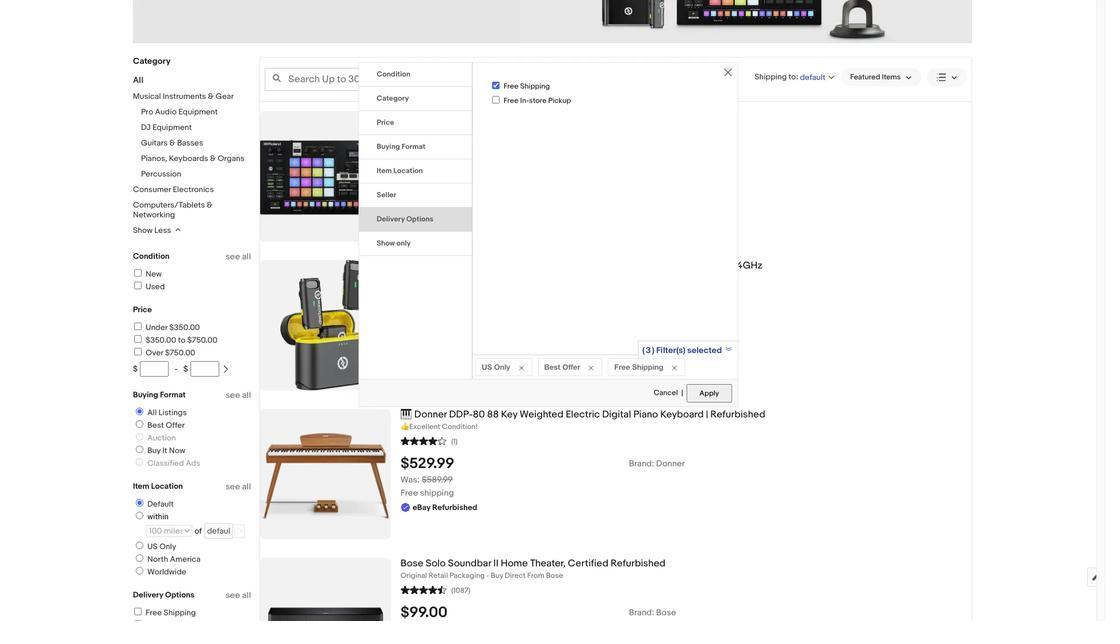 Task type: vqa. For each thing, say whether or not it's contained in the screenshot.
the ganfeii1_4 link
no



Task type: locate. For each thing, give the bounding box(es) containing it.
best
[[544, 363, 561, 372], [147, 421, 164, 431]]

0 horizontal spatial offer
[[166, 421, 185, 431]]

buy it now link
[[131, 446, 188, 456]]

shipping
[[420, 488, 454, 499]]

delivery inside tab list
[[377, 215, 405, 224]]

us
[[482, 363, 492, 372], [147, 542, 158, 552]]

Original Retail Packaging - Buy Direct From Bose text field
[[401, 572, 972, 581]]

see all for delivery options
[[226, 591, 251, 602]]

show down networking
[[133, 226, 153, 236]]

Over $750.00 checkbox
[[134, 348, 142, 356]]

brand: for donner
[[629, 459, 655, 470]]

bose
[[401, 559, 424, 570], [546, 572, 563, 581], [656, 608, 676, 619]]

us only up 88
[[482, 363, 510, 372]]

under
[[146, 323, 168, 333]]

format inside tab list
[[402, 142, 426, 151]]

2.4ghz
[[729, 260, 763, 272]]

1 vertical spatial buy
[[491, 572, 503, 581]]

all for all musical instruments & gear pro audio equipment dj equipment guitars & basses pianos, keyboards & organs percussion consumer electronics computers/tablets & networking show less
[[133, 75, 144, 86]]

Default radio
[[136, 500, 143, 507]]

item location
[[377, 166, 423, 176], [133, 482, 183, 492]]

1 horizontal spatial us
[[482, 363, 492, 372]]

classified
[[147, 459, 184, 469]]

refurbished right |
[[711, 409, 766, 421]]

1 horizontal spatial best
[[544, 363, 561, 372]]

best up "weighted"
[[544, 363, 561, 372]]

0 horizontal spatial donner
[[414, 409, 447, 421]]

0 vertical spatial item location
[[377, 166, 423, 176]]

0 vertical spatial bose
[[401, 559, 424, 570]]

ebay down shipping
[[413, 503, 431, 513]]

&
[[208, 92, 214, 101], [170, 138, 175, 148], [210, 154, 216, 164], [207, 200, 213, 210]]

2 see all from the top
[[226, 390, 251, 401]]

1 vertical spatial item
[[133, 482, 149, 492]]

1 horizontal spatial buying format
[[377, 142, 426, 151]]

1 vertical spatial show
[[377, 239, 395, 248]]

1 horizontal spatial item location
[[377, 166, 423, 176]]

consumer
[[133, 185, 171, 195]]

free for free shipping checkbox
[[504, 82, 519, 91]]

3 ebay refurbished from the top
[[413, 503, 478, 513]]

1 vertical spatial -
[[487, 572, 489, 581]]

$350.00 up to
[[169, 323, 200, 333]]

1 horizontal spatial location
[[394, 166, 423, 176]]

delivery up show only
[[377, 215, 405, 224]]

price left roland
[[377, 118, 394, 127]]

donner for 🎹
[[414, 409, 447, 421]]

see for condition
[[226, 252, 240, 263]]

buying left 114
[[377, 142, 400, 151]]

0 vertical spatial delivery
[[377, 215, 405, 224]]

gear
[[216, 92, 234, 101]]

only up north america link
[[159, 542, 176, 552]]

donner inside 🎹 donner ddp-80 88 key weighted electric digital piano keyboard | refurbished 👍excellent condition!
[[414, 409, 447, 421]]

2 horizontal spatial free shipping
[[615, 363, 664, 372]]

$350.00 up over $750.00 link at the left
[[146, 336, 176, 345]]

2 vertical spatial shipping
[[164, 609, 196, 618]]

us only
[[482, 363, 510, 372], [147, 542, 176, 552]]

2 see all button from the top
[[226, 390, 251, 401]]

all musical instruments & gear pro audio equipment dj equipment guitars & basses pianos, keyboards & organs percussion consumer electronics computers/tablets & networking show less
[[133, 75, 245, 236]]

Buy It Now radio
[[136, 446, 143, 454]]

all up musical
[[133, 75, 144, 86]]

see all button for delivery options
[[226, 591, 251, 602]]

1 ebay refurbished from the top
[[413, 166, 478, 176]]

1 horizontal spatial delivery
[[377, 215, 405, 224]]

free shipping right free shipping option
[[146, 609, 196, 618]]

category
[[133, 56, 171, 67], [377, 94, 409, 103]]

noise
[[615, 260, 641, 272]]

4 see all from the top
[[226, 591, 251, 602]]

1 vertical spatial best offer
[[147, 421, 185, 431]]

brand: bose
[[629, 608, 676, 619]]

microphone,
[[556, 260, 613, 272]]

1 see all from the top
[[226, 252, 251, 263]]

ebay down the 114 watching
[[413, 166, 431, 176]]

show inside tab list
[[377, 239, 395, 248]]

brand:
[[629, 459, 655, 470], [629, 608, 655, 619]]

0 vertical spatial equipment
[[178, 107, 218, 117]]

options up only
[[407, 215, 434, 224]]

2 vertical spatial bose
[[656, 608, 676, 619]]

delivery options up free shipping link at left bottom
[[133, 591, 195, 601]]

1 horizontal spatial item
[[377, 166, 392, 176]]

0 horizontal spatial -
[[175, 364, 178, 374]]

ebay refurbished down watching
[[413, 166, 478, 176]]

category inside tab list
[[377, 94, 409, 103]]

best offer down all listings
[[147, 421, 185, 431]]

free shipping up the in-
[[504, 82, 550, 91]]

$ down over $750.00 checkbox
[[133, 364, 138, 374]]

0 vertical spatial options
[[407, 215, 434, 224]]

0 horizontal spatial best offer
[[147, 421, 185, 431]]

0 horizontal spatial item location
[[133, 482, 183, 492]]

$750.00 right to
[[187, 336, 218, 345]]

over $750.00 link
[[132, 348, 195, 358]]

Under $350.00 checkbox
[[134, 323, 142, 331]]

0 horizontal spatial item
[[133, 482, 149, 492]]

1 vertical spatial shipping
[[632, 363, 664, 372]]

0 horizontal spatial only
[[159, 542, 176, 552]]

free down was:
[[401, 488, 418, 499]]

0 horizontal spatial delivery options
[[133, 591, 195, 601]]

0 vertical spatial location
[[394, 166, 423, 176]]

1 horizontal spatial only
[[494, 363, 510, 372]]

buy left it
[[147, 446, 161, 456]]

3 all from the top
[[242, 482, 251, 493]]

88
[[487, 409, 499, 421]]

1 horizontal spatial donner
[[656, 459, 685, 470]]

audio
[[155, 107, 177, 117]]

free shipping link
[[132, 609, 196, 618]]

free left the in-
[[504, 96, 519, 106]]

ebay down hollyland
[[413, 302, 431, 312]]

electric
[[566, 409, 600, 421]]

hollyland lark m1 wireless lavalier microphone, noise cancellation 656ft 2.4ghz link
[[401, 260, 972, 272]]

0 horizontal spatial price
[[133, 305, 152, 315]]

see all
[[226, 252, 251, 263], [226, 390, 251, 401], [226, 482, 251, 493], [226, 591, 251, 602]]

m1
[[466, 260, 477, 272]]

buying format
[[377, 142, 426, 151], [133, 390, 186, 400]]

show inside all musical instruments & gear pro audio equipment dj equipment guitars & basses pianos, keyboards & organs percussion consumer electronics computers/tablets & networking show less
[[133, 226, 153, 236]]

1 vertical spatial delivery options
[[133, 591, 195, 601]]

refurbished inside 🎹 donner ddp-80 88 key weighted electric digital piano keyboard | refurbished 👍excellent condition!
[[711, 409, 766, 421]]

go image
[[235, 528, 243, 536]]

0 horizontal spatial bose
[[401, 559, 424, 570]]

ii
[[494, 559, 499, 570]]

0 vertical spatial all
[[133, 75, 144, 86]]

free right free shipping option
[[146, 609, 162, 618]]

all right all listings option on the left of page
[[147, 408, 157, 418]]

pro audio equipment link
[[141, 107, 218, 117]]

0 vertical spatial brand:
[[629, 459, 655, 470]]

location inside tab list
[[394, 166, 423, 176]]

2 all from the top
[[242, 390, 251, 401]]

0 horizontal spatial buy
[[147, 446, 161, 456]]

1 see from the top
[[226, 252, 240, 263]]

0 horizontal spatial location
[[151, 482, 183, 492]]

bose down "original retail packaging - buy direct from bose" 'text field'
[[656, 608, 676, 619]]

1 vertical spatial condition
[[133, 252, 170, 261]]

0 vertical spatial best
[[544, 363, 561, 372]]

only up key
[[494, 363, 510, 372]]

refurbished down shipping
[[432, 503, 478, 513]]

best offer
[[544, 363, 581, 372], [147, 421, 185, 431]]

& left the gear
[[208, 92, 214, 101]]

ebay refurbished down lark
[[413, 302, 478, 312]]

1 horizontal spatial shipping
[[520, 82, 550, 91]]

North America radio
[[136, 555, 143, 563]]

4 see all button from the top
[[226, 591, 251, 602]]

1 horizontal spatial buying
[[377, 142, 400, 151]]

us right us only "radio"
[[147, 542, 158, 552]]

& left organs
[[210, 154, 216, 164]]

free for free in-store pickup option
[[504, 96, 519, 106]]

0 vertical spatial best offer
[[544, 363, 581, 372]]

$350.00
[[169, 323, 200, 333], [146, 336, 176, 345]]

ebay refurbished for $527.99
[[413, 166, 478, 176]]

hollyland
[[401, 260, 443, 272]]

condition
[[377, 70, 411, 79], [133, 252, 170, 261]]

us up 88
[[482, 363, 492, 372]]

donner down 👍excellent condition! text box
[[656, 459, 685, 470]]

Worldwide radio
[[136, 568, 143, 575]]

roland verselab mv-1 production studio refurbished image
[[260, 111, 391, 242]]

3 ebay from the top
[[413, 503, 431, 513]]

2 vertical spatial ebay
[[413, 503, 431, 513]]

free shipping for free shipping option
[[146, 609, 196, 618]]

free shipping down (
[[615, 363, 664, 372]]

$350.00 to $750.00 checkbox
[[134, 336, 142, 343]]

$ left maximum value text box
[[183, 364, 188, 374]]

656ft
[[703, 260, 727, 272]]

classified ads
[[147, 459, 200, 469]]

1 vertical spatial $750.00
[[165, 348, 195, 358]]

roland
[[401, 111, 432, 123]]

best offer up "electric"
[[544, 363, 581, 372]]

category up musical
[[133, 56, 171, 67]]

4.5 out of 5 stars image
[[401, 585, 447, 596]]

category up roland
[[377, 94, 409, 103]]

location down 114
[[394, 166, 423, 176]]

1 horizontal spatial condition
[[377, 70, 411, 79]]

0 vertical spatial show
[[133, 226, 153, 236]]

ebay refurbished for $529.99
[[413, 503, 478, 513]]

solo
[[426, 559, 446, 570]]

price up under $350.00 checkbox
[[133, 305, 152, 315]]

583
[[536, 74, 550, 84]]

filter(s)
[[657, 345, 686, 356]]

1 vertical spatial price
[[133, 305, 152, 315]]

all for all listings
[[147, 408, 157, 418]]

0 vertical spatial ebay
[[413, 166, 431, 176]]

1 vertical spatial location
[[151, 482, 183, 492]]

0 vertical spatial ebay refurbished
[[413, 166, 478, 176]]

1 see all button from the top
[[226, 252, 251, 263]]

1 horizontal spatial all
[[147, 408, 157, 418]]

1 vertical spatial options
[[165, 591, 195, 601]]

offer up "electric"
[[563, 363, 581, 372]]

tab list
[[359, 63, 472, 256]]

& down dj equipment link
[[170, 138, 175, 148]]

0 horizontal spatial us only
[[147, 542, 176, 552]]

1 brand: from the top
[[629, 459, 655, 470]]

condition inside tab list
[[377, 70, 411, 79]]

location
[[394, 166, 423, 176], [151, 482, 183, 492]]

shipping down 3
[[632, 363, 664, 372]]

best up auction link
[[147, 421, 164, 431]]

delivery
[[377, 215, 405, 224], [133, 591, 163, 601]]

north america link
[[131, 555, 203, 565]]

buy down ii
[[491, 572, 503, 581]]

1 vertical spatial us
[[147, 542, 158, 552]]

all
[[242, 252, 251, 263], [242, 390, 251, 401], [242, 482, 251, 493], [242, 591, 251, 602]]

format down roland
[[402, 142, 426, 151]]

refurbished inside bose solo soundbar ii home theater, certified refurbished original retail packaging - buy direct from bose
[[611, 559, 666, 570]]

2 see from the top
[[226, 390, 240, 401]]

0 vertical spatial donner
[[414, 409, 447, 421]]

1 horizontal spatial $
[[183, 364, 188, 374]]

shipping for free shipping option
[[164, 609, 196, 618]]

equipment up guitars & basses link
[[153, 123, 192, 132]]

cancellation
[[643, 260, 700, 272]]

0 vertical spatial us
[[482, 363, 492, 372]]

location up default
[[151, 482, 183, 492]]

verselab
[[434, 111, 474, 123]]

0 horizontal spatial all
[[133, 75, 144, 86]]

shipping right free shipping option
[[164, 609, 196, 618]]

all listings
[[147, 408, 187, 418]]

all
[[133, 75, 144, 86], [147, 408, 157, 418]]

dj equipment link
[[141, 123, 192, 132]]

buying format inside tab list
[[377, 142, 426, 151]]

1 vertical spatial format
[[160, 390, 186, 400]]

1 horizontal spatial category
[[377, 94, 409, 103]]

$529.99
[[401, 455, 455, 473]]

buying up all listings option on the left of page
[[133, 390, 158, 400]]

1 vertical spatial donner
[[656, 459, 685, 470]]

condition up new
[[133, 252, 170, 261]]

item up seller
[[377, 166, 392, 176]]

0 horizontal spatial $
[[133, 364, 138, 374]]

brand: inside brand: donner was: $589.99 free shipping
[[629, 459, 655, 470]]

item up default option
[[133, 482, 149, 492]]

brand: donner was: $589.99 free shipping
[[401, 459, 685, 499]]

3 see from the top
[[226, 482, 240, 493]]

$ for maximum value text box
[[183, 364, 188, 374]]

0 horizontal spatial options
[[165, 591, 195, 601]]

New checkbox
[[134, 269, 142, 277]]

1 horizontal spatial price
[[377, 118, 394, 127]]

- down over $750.00
[[175, 364, 178, 374]]

equipment down instruments at the top left
[[178, 107, 218, 117]]

4 all from the top
[[242, 591, 251, 602]]

us only up north
[[147, 542, 176, 552]]

Minimum Value text field
[[140, 362, 169, 377]]

home
[[501, 559, 528, 570]]

format
[[402, 142, 426, 151], [160, 390, 186, 400]]

3 see all from the top
[[226, 482, 251, 493]]

refurbished
[[583, 111, 638, 123], [432, 166, 478, 176], [432, 302, 478, 312], [711, 409, 766, 421], [432, 503, 478, 513], [611, 559, 666, 570]]

price
[[377, 118, 394, 127], [133, 305, 152, 315]]

free for free shipping option
[[146, 609, 162, 618]]

format up "listings" on the left bottom of the page
[[160, 390, 186, 400]]

2 brand: from the top
[[629, 608, 655, 619]]

1 $ from the left
[[133, 364, 138, 374]]

musical instruments & gear link
[[133, 92, 234, 101]]

basses
[[177, 138, 203, 148]]

computers/tablets
[[133, 200, 205, 210]]

1 vertical spatial all
[[147, 408, 157, 418]]

ddp-
[[449, 409, 473, 421]]

1 horizontal spatial -
[[487, 572, 489, 581]]

bose up original
[[401, 559, 424, 570]]

1 vertical spatial brand:
[[629, 608, 655, 619]]

1 vertical spatial category
[[377, 94, 409, 103]]

$750.00 down "$350.00 to $750.00"
[[165, 348, 195, 358]]

options up free shipping link at left bottom
[[165, 591, 195, 601]]

1 all from the top
[[242, 252, 251, 263]]

0 horizontal spatial shipping
[[164, 609, 196, 618]]

0 horizontal spatial show
[[133, 226, 153, 236]]

condition up roland
[[377, 70, 411, 79]]

pickup
[[548, 96, 571, 106]]

refurbished up "original retail packaging - buy direct from bose" 'text field'
[[611, 559, 666, 570]]

2 $ from the left
[[183, 364, 188, 374]]

- right packaging at the bottom of the page
[[487, 572, 489, 581]]

ebay refurbished down shipping
[[413, 503, 478, 513]]

1 horizontal spatial options
[[407, 215, 434, 224]]

(1087)
[[451, 587, 471, 596]]

free
[[504, 82, 519, 91], [504, 96, 519, 106], [615, 363, 630, 372], [401, 488, 418, 499], [146, 609, 162, 618]]

us only link
[[131, 542, 179, 552]]

delivery options up only
[[377, 215, 434, 224]]

only
[[397, 239, 411, 248]]

bose down theater,
[[546, 572, 563, 581]]

donner up 👍excellent
[[414, 409, 447, 421]]

all for buying format
[[242, 390, 251, 401]]

new
[[146, 269, 162, 279]]

shipping up free in-store pickup
[[520, 82, 550, 91]]

item location down 114
[[377, 166, 423, 176]]

hollyland lark m1 wireless lavalier microphone, noise cancellation 656ft 2.4ghz image
[[280, 260, 371, 391]]

free shipping for free shipping checkbox
[[504, 82, 550, 91]]

seller
[[377, 191, 396, 200]]

0 vertical spatial offer
[[563, 363, 581, 372]]

offer
[[563, 363, 581, 372], [166, 421, 185, 431]]

item location up default
[[133, 482, 183, 492]]

default
[[147, 500, 174, 510]]

1 vertical spatial free shipping
[[615, 363, 664, 372]]

3 see all button from the top
[[226, 482, 251, 493]]

buying format down roland
[[377, 142, 426, 151]]

condition!
[[442, 423, 478, 432]]

$ for minimum value text box
[[133, 364, 138, 374]]

all inside all musical instruments & gear pro audio equipment dj equipment guitars & basses pianos, keyboards & organs percussion consumer electronics computers/tablets & networking show less
[[133, 75, 144, 86]]

donner inside brand: donner was: $589.99 free shipping
[[656, 459, 685, 470]]

options
[[407, 215, 434, 224], [165, 591, 195, 601]]

show left only
[[377, 239, 395, 248]]

0 vertical spatial delivery options
[[377, 215, 434, 224]]

see all button
[[226, 252, 251, 263], [226, 390, 251, 401], [226, 482, 251, 493], [226, 591, 251, 602]]

hollyland lark m1 wireless lavalier microphone, noise cancellation 656ft 2.4ghz
[[401, 260, 763, 272]]

4 see from the top
[[226, 591, 240, 602]]

US Only radio
[[136, 542, 143, 550]]

0 vertical spatial us only
[[482, 363, 510, 372]]

offer down "listings" on the left bottom of the page
[[166, 421, 185, 431]]

free right free shipping checkbox
[[504, 82, 519, 91]]

buying format up the all listings link
[[133, 390, 186, 400]]

2 vertical spatial ebay refurbished
[[413, 503, 478, 513]]

delivery up free shipping option
[[133, 591, 163, 601]]

to
[[178, 336, 186, 345]]

refurbished down lark
[[432, 302, 478, 312]]

1 horizontal spatial delivery options
[[377, 215, 434, 224]]

0 vertical spatial item
[[377, 166, 392, 176]]

1 ebay from the top
[[413, 166, 431, 176]]

1 horizontal spatial free shipping
[[504, 82, 550, 91]]

2 horizontal spatial bose
[[656, 608, 676, 619]]

114
[[401, 151, 412, 162]]



Task type: describe. For each thing, give the bounding box(es) containing it.
0 vertical spatial only
[[494, 363, 510, 372]]

see for delivery options
[[226, 591, 240, 602]]

auction
[[147, 434, 176, 443]]

within radio
[[136, 512, 143, 520]]

wireless
[[479, 260, 518, 272]]

price inside tab list
[[377, 118, 394, 127]]

submit price range image
[[222, 366, 230, 374]]

see all for item location
[[226, 482, 251, 493]]

roland verselab mv-1 production studio refurbished
[[401, 111, 638, 123]]

1 vertical spatial item location
[[133, 482, 183, 492]]

soundbar
[[448, 559, 491, 570]]

keyboard
[[661, 409, 704, 421]]

see all for buying format
[[226, 390, 251, 401]]

Used checkbox
[[134, 282, 142, 290]]

now
[[169, 446, 185, 456]]

refurbished down watching
[[432, 166, 478, 176]]

new link
[[132, 269, 162, 279]]

pianos, keyboards & organs link
[[141, 154, 245, 164]]

computers/tablets & networking link
[[133, 200, 213, 220]]

(1087) link
[[401, 585, 471, 596]]

🎹 donner ddp-80 88 key weighted electric digital piano keyboard | refurbished image
[[260, 409, 391, 540]]

production
[[500, 111, 549, 123]]

1 vertical spatial buying
[[133, 390, 158, 400]]

it
[[163, 446, 167, 456]]

|
[[706, 409, 709, 421]]

guitars & basses link
[[141, 138, 203, 148]]

see all button for buying format
[[226, 390, 251, 401]]

musical
[[133, 92, 161, 101]]

see all for condition
[[226, 252, 251, 263]]

bose solo soundbar ii home theater, certified refurbished original retail packaging - buy direct from bose
[[401, 559, 666, 581]]

bose solo soundbar ii home theater, certified refurbished link
[[401, 559, 972, 571]]

lark
[[445, 260, 464, 272]]

refurbished right the "studio" on the top of page
[[583, 111, 638, 123]]

show only
[[377, 239, 411, 248]]

brand: for bose
[[629, 608, 655, 619]]

best offer link
[[131, 421, 187, 431]]

Free Shipping checkbox
[[134, 609, 142, 616]]

Maximum Value text field
[[190, 362, 219, 377]]

studio
[[551, 111, 581, 123]]

key
[[501, 409, 518, 421]]

networking
[[133, 210, 175, 220]]

0 horizontal spatial delivery
[[133, 591, 163, 601]]

over $750.00
[[146, 348, 195, 358]]

shipping for free shipping checkbox
[[520, 82, 550, 91]]

1 vertical spatial equipment
[[153, 123, 192, 132]]

classified ads link
[[131, 459, 203, 469]]

all for item location
[[242, 482, 251, 493]]

percussion
[[141, 169, 181, 179]]

0 vertical spatial category
[[133, 56, 171, 67]]

0 vertical spatial $750.00
[[187, 336, 218, 345]]

see for item location
[[226, 482, 240, 493]]

north america
[[147, 555, 201, 565]]

piano
[[634, 409, 658, 421]]

0 horizontal spatial condition
[[133, 252, 170, 261]]

1 horizontal spatial us only
[[482, 363, 510, 372]]

pro
[[141, 107, 153, 117]]

All Listings radio
[[136, 408, 143, 416]]

🎹 donner ddp-80 88 key weighted electric digital piano keyboard | refurbished 👍excellent condition!
[[401, 409, 766, 432]]

lavalier
[[520, 260, 554, 272]]

store
[[529, 96, 547, 106]]

0 vertical spatial buy
[[147, 446, 161, 456]]

under $350.00
[[146, 323, 200, 333]]

instruments
[[163, 92, 206, 101]]

all for delivery options
[[242, 591, 251, 602]]

was:
[[401, 475, 420, 486]]

results
[[551, 74, 578, 84]]

$589.99
[[422, 475, 453, 486]]

- inside bose solo soundbar ii home theater, certified refurbished original retail packaging - buy direct from bose
[[487, 572, 489, 581]]

1 vertical spatial only
[[159, 542, 176, 552]]

1 horizontal spatial offer
[[563, 363, 581, 372]]

0 vertical spatial -
[[175, 364, 178, 374]]

Free Shipping checkbox
[[492, 82, 500, 89]]

digital
[[602, 409, 631, 421]]

from
[[527, 572, 545, 581]]

583 results
[[536, 74, 578, 84]]

& down the "electronics"
[[207, 200, 213, 210]]

used link
[[132, 282, 165, 292]]

bose solo soundbar ii home theater, certified refurbished image
[[260, 575, 391, 622]]

free up digital
[[615, 363, 630, 372]]

original
[[401, 572, 427, 581]]

0 vertical spatial buying
[[377, 142, 400, 151]]

0 vertical spatial $350.00
[[169, 323, 200, 333]]

see all button for item location
[[226, 482, 251, 493]]

percussion link
[[141, 169, 181, 179]]

Auction radio
[[136, 434, 143, 441]]

$350.00 to $750.00 link
[[132, 336, 218, 345]]

close image
[[724, 69, 732, 77]]

0 horizontal spatial format
[[160, 390, 186, 400]]

weighted
[[520, 409, 564, 421]]

auction link
[[131, 434, 178, 443]]

Best Offer radio
[[136, 421, 143, 428]]

2 horizontal spatial shipping
[[632, 363, 664, 372]]

buy it now
[[147, 446, 185, 456]]

Classified Ads radio
[[136, 459, 143, 466]]

keyboards
[[169, 154, 208, 164]]

👍Excellent Condition! text field
[[401, 423, 972, 432]]

watching
[[414, 151, 449, 162]]

1
[[494, 111, 497, 123]]

listings
[[159, 408, 187, 418]]

direct
[[505, 572, 526, 581]]

cancel
[[654, 389, 678, 398]]

donner for brand:
[[656, 459, 685, 470]]

worldwide link
[[131, 568, 189, 578]]

(
[[643, 345, 645, 356]]

organs
[[218, 154, 245, 164]]

ebay for $529.99
[[413, 503, 431, 513]]

see all button for condition
[[226, 252, 251, 263]]

1 vertical spatial bose
[[546, 572, 563, 581]]

mv-
[[476, 111, 494, 123]]

Apply submit
[[687, 385, 732, 403]]

cancel button
[[653, 384, 679, 404]]

pianos,
[[141, 154, 167, 164]]

electronics
[[173, 185, 214, 195]]

0 horizontal spatial best
[[147, 421, 164, 431]]

north
[[147, 555, 168, 565]]

under $350.00 link
[[132, 323, 200, 333]]

delivery options inside tab list
[[377, 215, 434, 224]]

all for condition
[[242, 252, 251, 263]]

(1)
[[451, 438, 458, 447]]

( 3 ) filter(s) selected
[[643, 345, 722, 356]]

2 ebay from the top
[[413, 302, 431, 312]]

2 ebay refurbished from the top
[[413, 302, 478, 312]]

114 watching
[[401, 151, 449, 162]]

0 horizontal spatial us
[[147, 542, 158, 552]]

1 horizontal spatial best offer
[[544, 363, 581, 372]]

1 vertical spatial $350.00
[[146, 336, 176, 345]]

retail
[[429, 572, 448, 581]]

)
[[652, 345, 655, 356]]

dj
[[141, 123, 151, 132]]

1 vertical spatial us only
[[147, 542, 176, 552]]

theater,
[[530, 559, 566, 570]]

ebay for $527.99
[[413, 166, 431, 176]]

3
[[646, 345, 651, 356]]

4 out of 5 stars image
[[401, 436, 447, 447]]

buy inside bose solo soundbar ii home theater, certified refurbished original retail packaging - buy direct from bose
[[491, 572, 503, 581]]

selected
[[688, 345, 722, 356]]

over
[[146, 348, 163, 358]]

roland verselab mv-1 production studio refurbished link
[[401, 111, 972, 123]]

consumer electronics link
[[133, 185, 214, 195]]

0 horizontal spatial buying format
[[133, 390, 186, 400]]

see for buying format
[[226, 390, 240, 401]]

all listings link
[[131, 408, 189, 418]]

$527.99
[[401, 132, 454, 150]]

item location inside tab list
[[377, 166, 423, 176]]

free inside brand: donner was: $589.99 free shipping
[[401, 488, 418, 499]]

guitars
[[141, 138, 168, 148]]

tab list containing condition
[[359, 63, 472, 256]]

1 vertical spatial offer
[[166, 421, 185, 431]]

default text field
[[204, 524, 233, 540]]

Free In-store Pickup checkbox
[[492, 96, 500, 104]]



